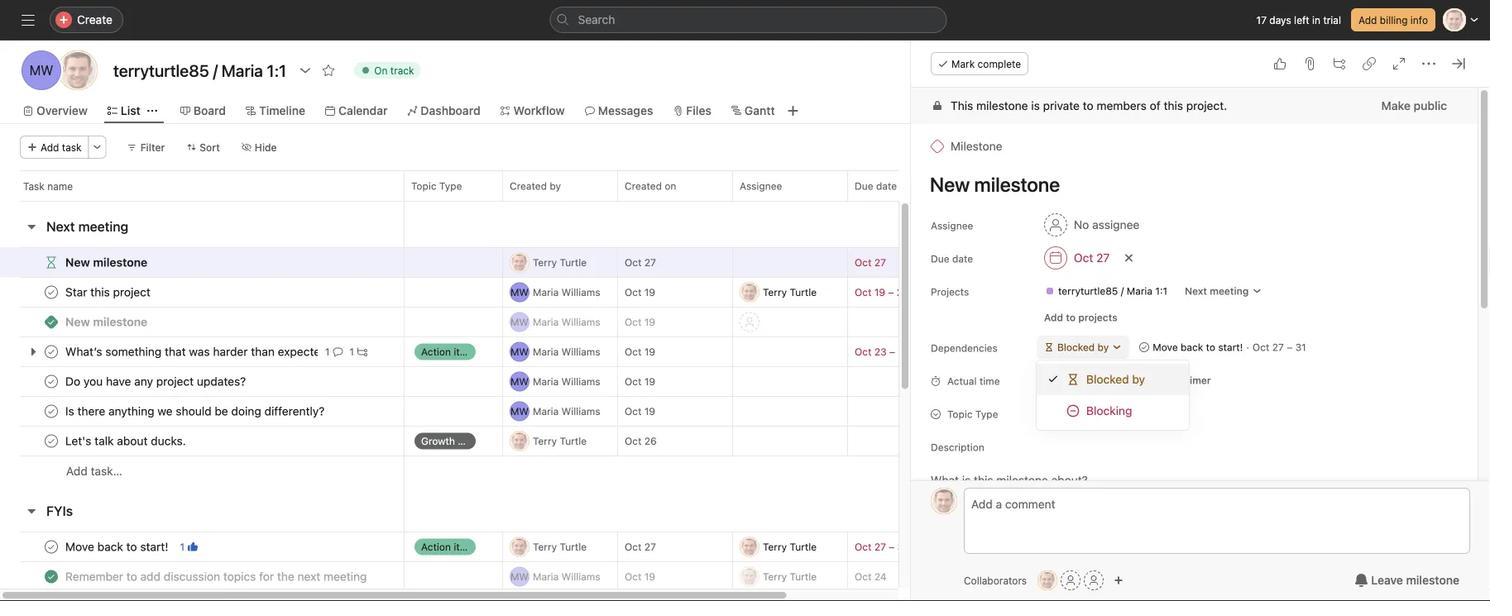 Task type: describe. For each thing, give the bounding box(es) containing it.
mark
[[952, 58, 975, 70]]

Completed checkbox
[[41, 402, 61, 422]]

williams for creator for is there anything we should be doing differently? cell
[[562, 406, 601, 418]]

new milestone cell for mw
[[0, 307, 405, 338]]

williams for creator for do you have any project updates? cell
[[562, 376, 601, 388]]

board link
[[180, 102, 226, 120]]

19 for remember to add discussion topics for the next meeting cell
[[645, 572, 656, 583]]

Is there anything we should be doing differently? text field
[[62, 404, 330, 420]]

due date inside row
[[855, 180, 897, 192]]

oct 27 button
[[1037, 243, 1118, 273]]

add task… row
[[0, 456, 1024, 487]]

messages link
[[585, 102, 653, 120]]

Task Name text field
[[920, 166, 1458, 204]]

by inside option
[[1133, 373, 1146, 387]]

assignee inside row
[[740, 180, 783, 192]]

search list box
[[550, 7, 947, 33]]

maria williams for creator for is there anything we should be doing differently? cell
[[533, 406, 601, 418]]

Star this project text field
[[62, 284, 156, 301]]

terry inside creator for let's talk about ducks. cell
[[533, 436, 557, 447]]

completed image inside do you have any project updates? 'cell'
[[41, 372, 61, 392]]

Do you have any project updates? text field
[[62, 374, 251, 390]]

24 inside row
[[898, 346, 911, 358]]

leave milestone
[[1372, 574, 1460, 588]]

is there anything we should be doing differently? cell
[[0, 396, 405, 427]]

collaborators
[[964, 575, 1027, 587]]

terry turtle inside creator for let's talk about ducks. cell
[[533, 436, 587, 447]]

date inside row
[[877, 180, 897, 192]]

gantt
[[745, 104, 775, 118]]

dependencies
[[931, 343, 998, 354]]

oct 26
[[625, 436, 657, 447]]

do you have any project updates? cell
[[0, 367, 405, 397]]

trial
[[1324, 14, 1342, 26]]

by inside row
[[550, 180, 561, 192]]

create button
[[50, 7, 123, 33]]

move back to start!
[[1153, 342, 1244, 353]]

gantt link
[[732, 102, 775, 120]]

Let's talk about ducks. text field
[[62, 433, 191, 450]]

conversation
[[458, 436, 518, 447]]

create
[[77, 13, 113, 26]]

williams for creator for what's something that was harder than expected? "cell" at the bottom of page
[[562, 346, 601, 358]]

maria for creator for remember to add discussion topics for the next meeting cell
[[533, 572, 559, 583]]

completed image for fyis
[[41, 567, 61, 587]]

description
[[931, 442, 985, 454]]

add billing info
[[1359, 14, 1429, 26]]

maria for creator for is there anything we should be doing differently? cell
[[533, 406, 559, 418]]

growth
[[421, 436, 455, 447]]

growth conversation button
[[405, 427, 518, 456]]

search button
[[550, 7, 947, 33]]

this
[[951, 99, 974, 113]]

oct 19 – 26
[[855, 287, 909, 298]]

turtle inside creator for let's talk about ducks. cell
[[560, 436, 587, 447]]

2 maria williams from the top
[[533, 317, 601, 328]]

completed image for oct 26
[[41, 432, 61, 452]]

mw for the is there anything we should be doing differently? cell
[[511, 406, 529, 418]]

1 subtask image
[[358, 347, 368, 357]]

add to projects
[[1045, 312, 1118, 324]]

1:1
[[1156, 286, 1168, 297]]

maria williams for creator for do you have any project updates? cell
[[533, 376, 601, 388]]

Completed milestone checkbox
[[45, 316, 58, 329]]

of
[[1150, 99, 1161, 113]]

topic inside new milestone dialog
[[948, 409, 973, 420]]

blocking
[[1087, 404, 1133, 418]]

creator for move back to start! cell
[[502, 532, 618, 563]]

oct 27 inside oct 27 dropdown button
[[1074, 251, 1110, 265]]

due inside new milestone dialog
[[931, 253, 950, 265]]

close details image
[[1453, 57, 1466, 70]]

task…
[[91, 465, 122, 478]]

type inside row
[[439, 180, 462, 192]]

meeting inside button
[[78, 219, 128, 235]]

copy milestone link image
[[1363, 57, 1376, 70]]

19 for star this project cell
[[645, 287, 656, 298]]

oct 19 for creator for star this project cell
[[625, 287, 656, 298]]

this milestone is private to members of this project.
[[951, 99, 1228, 113]]

24 inside header fyis tree grid
[[875, 572, 887, 583]]

creator for what's something that was harder than expected? cell
[[502, 337, 618, 368]]

19 for do you have any project updates? 'cell'
[[645, 376, 656, 388]]

action item inside header next meeting tree grid
[[421, 346, 474, 358]]

oct 23 – 24
[[855, 346, 911, 358]]

no
[[1074, 218, 1090, 232]]

maria down creator for star this project cell
[[533, 317, 559, 328]]

completed checkbox for let's talk about ducks. text field
[[41, 432, 61, 452]]

make public
[[1382, 99, 1448, 113]]

fyis
[[46, 504, 73, 519]]

creator for do you have any project updates? cell
[[502, 367, 618, 397]]

creator for new milestone cell for oct 27
[[502, 247, 618, 278]]

completed milestone image
[[45, 316, 58, 329]]

header fyis tree grid
[[0, 532, 1024, 602]]

1 horizontal spatial tt button
[[1038, 571, 1058, 591]]

days
[[1270, 14, 1292, 26]]

mw for remember to add discussion topics for the next meeting cell
[[511, 572, 529, 583]]

milestone for this
[[977, 99, 1029, 113]]

oct 24
[[855, 572, 887, 583]]

due date inside new milestone dialog
[[931, 253, 973, 265]]

add or remove collaborators image
[[1114, 576, 1124, 586]]

leave
[[1372, 574, 1404, 588]]

19 for the is there anything we should be doing differently? cell
[[645, 406, 656, 418]]

list link
[[107, 102, 141, 120]]

members
[[1097, 99, 1147, 113]]

mw for star this project cell
[[511, 287, 529, 298]]

add task…
[[66, 465, 122, 478]]

27 inside dropdown button
[[1097, 251, 1110, 265]]

on track button
[[347, 59, 428, 82]]

completed image for oct 19
[[41, 402, 61, 422]]

17 days left in trial
[[1257, 14, 1342, 26]]

hide
[[255, 142, 277, 153]]

completed image for next meeting
[[41, 283, 61, 303]]

is
[[1032, 99, 1040, 113]]

on
[[665, 180, 677, 192]]

to inside button
[[1066, 312, 1076, 324]]

– for – 31
[[889, 542, 895, 553]]

blocked inside option
[[1087, 373, 1130, 387]]

1 comment image
[[333, 347, 343, 357]]

3 oct 19 from the top
[[625, 346, 656, 358]]

maria for creator for star this project cell
[[533, 287, 559, 298]]

terryturtle85 / maria 1:1 link
[[1039, 283, 1175, 300]]

maria williams for creator for what's something that was harder than expected? "cell" at the bottom of page
[[533, 346, 601, 358]]

list
[[121, 104, 141, 118]]

blocked by option
[[1037, 364, 1189, 396]]

new milestone cell for tt
[[0, 247, 405, 278]]

add tab image
[[787, 104, 800, 118]]

overview link
[[23, 102, 88, 120]]

full screen image
[[1393, 57, 1406, 70]]

topic type inside row
[[411, 180, 462, 192]]

name
[[47, 180, 73, 192]]

oct 27 up oct 19 – 26
[[855, 257, 886, 269]]

next meeting inside next meeting popup button
[[1185, 286, 1249, 297]]

23
[[875, 346, 887, 358]]

start timer
[[1160, 375, 1212, 387]]

0 horizontal spatial tt button
[[931, 488, 958, 515]]

oct 27 – 31 inside new milestone dialog
[[1253, 342, 1307, 353]]

add for add billing info
[[1359, 14, 1378, 26]]

board
[[194, 104, 226, 118]]

filter button
[[120, 136, 172, 159]]

mark complete button
[[931, 52, 1029, 75]]

new milestone text field for mw
[[62, 314, 152, 331]]

what's something that was harder than expected? cell
[[0, 337, 405, 368]]

more actions image
[[92, 142, 102, 152]]

row containing task name
[[0, 171, 1024, 201]]

overview
[[36, 104, 88, 118]]

move
[[1153, 342, 1178, 353]]

fyis button
[[46, 497, 73, 526]]

no assignee
[[1074, 218, 1140, 232]]

completed checkbox inside what's something that was harder than expected? cell
[[41, 342, 61, 362]]

0 likes. click to like this task image
[[1274, 57, 1287, 70]]

add for add task
[[41, 142, 59, 153]]

leave milestone button
[[1345, 566, 1471, 596]]

terryturtle85 / maria 1:1
[[1059, 286, 1168, 297]]

milestone
[[951, 139, 1003, 153]]

2 horizontal spatial to
[[1207, 342, 1216, 353]]

tt inside creator for let's talk about ducks. cell
[[514, 436, 526, 447]]

main content inside new milestone dialog
[[911, 88, 1478, 602]]

actual
[[948, 376, 977, 387]]

add task
[[41, 142, 82, 153]]



Task type: vqa. For each thing, say whether or not it's contained in the screenshot.
the bottommost See details, Thought Zone (Brainstorm Space) Icon
no



Task type: locate. For each thing, give the bounding box(es) containing it.
2 completed checkbox from the top
[[41, 342, 61, 362]]

1 item from the top
[[454, 346, 474, 358]]

filter
[[140, 142, 165, 153]]

2 created from the left
[[625, 180, 662, 192]]

timeline link
[[246, 102, 305, 120]]

milestone right leave
[[1407, 574, 1460, 588]]

maria williams down creator for star this project cell
[[533, 317, 601, 328]]

1 horizontal spatial due
[[931, 253, 950, 265]]

0 vertical spatial 26
[[897, 287, 909, 298]]

19
[[645, 287, 656, 298], [875, 287, 886, 298], [645, 317, 656, 328], [645, 346, 656, 358], [645, 376, 656, 388], [645, 406, 656, 418], [645, 572, 656, 583]]

24
[[898, 346, 911, 358], [875, 572, 887, 583]]

new milestone text field down star this project text field at the left
[[62, 314, 152, 331]]

action for 'action item' popup button in the header next meeting tree grid
[[421, 346, 451, 358]]

oct 27 – 31 right the start!
[[1253, 342, 1307, 353]]

meeting inside popup button
[[1210, 286, 1249, 297]]

completed image inside "move back to start!" cell
[[41, 538, 61, 557]]

by down workflow
[[550, 180, 561, 192]]

oct 27 inside header fyis tree grid
[[625, 542, 656, 553]]

2 vertical spatial by
[[1133, 373, 1146, 387]]

1 horizontal spatial date
[[953, 253, 973, 265]]

dashboard link
[[408, 102, 481, 120]]

main content containing this milestone is private to members of this project.
[[911, 88, 1478, 602]]

19 inside row
[[645, 346, 656, 358]]

oct
[[1074, 251, 1094, 265], [625, 257, 642, 269], [855, 257, 872, 269], [625, 287, 642, 298], [855, 287, 872, 298], [625, 317, 642, 328], [1253, 342, 1270, 353], [625, 346, 642, 358], [855, 346, 872, 358], [625, 376, 642, 388], [625, 406, 642, 418], [625, 436, 642, 447], [625, 542, 642, 553], [855, 542, 872, 553], [625, 572, 642, 583], [855, 572, 872, 583]]

creator for new milestone cell containing mw
[[502, 307, 618, 338]]

creator for new milestone cell containing tt
[[502, 247, 618, 278]]

terry turtle
[[533, 257, 587, 269], [763, 287, 817, 298], [533, 436, 587, 447], [533, 542, 587, 553], [763, 542, 817, 553], [763, 572, 817, 583]]

0 horizontal spatial 31
[[898, 542, 909, 553]]

topic down actual at the bottom right
[[948, 409, 973, 420]]

williams for creator for star this project cell
[[562, 287, 601, 298]]

1 horizontal spatial 26
[[897, 287, 909, 298]]

meeting up the start!
[[1210, 286, 1249, 297]]

next meeting
[[46, 219, 128, 235], [1185, 286, 1249, 297]]

by inside popup button
[[1098, 342, 1109, 353]]

oct 19 for creator for is there anything we should be doing differently? cell
[[625, 406, 656, 418]]

0 vertical spatial next meeting
[[46, 219, 128, 235]]

0 horizontal spatial 26
[[645, 436, 657, 447]]

add to projects button
[[1037, 306, 1125, 329]]

add left task
[[41, 142, 59, 153]]

complete
[[978, 58, 1022, 70]]

topic inside row
[[411, 180, 437, 192]]

completed checkbox inside do you have any project updates? 'cell'
[[41, 372, 61, 392]]

maria
[[1127, 286, 1153, 297], [533, 287, 559, 298], [533, 317, 559, 328], [533, 346, 559, 358], [533, 376, 559, 388], [533, 406, 559, 418], [533, 572, 559, 583]]

to
[[1083, 99, 1094, 113], [1066, 312, 1076, 324], [1207, 342, 1216, 353]]

6 maria williams from the top
[[533, 572, 601, 583]]

5 completed checkbox from the top
[[41, 538, 61, 557]]

make public button
[[1371, 91, 1458, 121]]

2 item from the top
[[454, 542, 474, 553]]

no assignee button
[[1037, 210, 1148, 240]]

1 vertical spatial next meeting
[[1185, 286, 1249, 297]]

blocked by up blocking
[[1087, 373, 1146, 387]]

0 vertical spatial collapse task list for this section image
[[25, 220, 38, 233]]

6 oct 19 from the top
[[625, 572, 656, 583]]

maria williams inside creator for what's something that was harder than expected? "cell"
[[533, 346, 601, 358]]

1 collapse task list for this section image from the top
[[25, 220, 38, 233]]

created left on in the top of the page
[[625, 180, 662, 192]]

2 vertical spatial to
[[1207, 342, 1216, 353]]

completed image inside what's something that was harder than expected? cell
[[41, 342, 61, 362]]

1 vertical spatial creator for new milestone cell
[[502, 307, 618, 338]]

1 vertical spatial topic
[[948, 409, 973, 420]]

left
[[1295, 14, 1310, 26]]

0 vertical spatial to
[[1083, 99, 1094, 113]]

assignee down gantt
[[740, 180, 783, 192]]

1 vertical spatial completed image
[[41, 372, 61, 392]]

2 completed image from the top
[[41, 402, 61, 422]]

1 horizontal spatial type
[[976, 409, 999, 420]]

oct 27
[[1074, 251, 1110, 265], [625, 257, 656, 269], [855, 257, 886, 269], [625, 542, 656, 553]]

add inside new milestone dialog
[[1045, 312, 1064, 324]]

completed checkbox for do you have any project updates? text box
[[41, 372, 61, 392]]

1 vertical spatial to
[[1066, 312, 1076, 324]]

26
[[897, 287, 909, 298], [645, 436, 657, 447]]

1 horizontal spatial next
[[1185, 286, 1208, 297]]

4 williams from the top
[[562, 376, 601, 388]]

0 vertical spatial blocked by
[[1058, 342, 1109, 353]]

completed image
[[41, 283, 61, 303], [41, 372, 61, 392], [41, 567, 61, 587]]

action inside header fyis tree grid
[[421, 542, 451, 553]]

mw inside creator for star this project cell
[[511, 287, 529, 298]]

1 horizontal spatial to
[[1083, 99, 1094, 113]]

completed checkbox for star this project text field at the left
[[41, 283, 61, 303]]

maria williams up creator for do you have any project updates? cell
[[533, 346, 601, 358]]

on
[[374, 65, 388, 76]]

1 creator for new milestone cell from the top
[[502, 247, 618, 278]]

maria inside creator for remember to add discussion topics for the next meeting cell
[[533, 572, 559, 583]]

0 horizontal spatial assignee
[[740, 180, 783, 192]]

williams inside creator for star this project cell
[[562, 287, 601, 298]]

0 vertical spatial due
[[855, 180, 874, 192]]

completed image inside let's talk about ducks. cell
[[41, 432, 61, 452]]

0 horizontal spatial topic type
[[411, 180, 462, 192]]

maria up creator for do you have any project updates? cell
[[533, 346, 559, 358]]

0 horizontal spatial meeting
[[78, 219, 128, 235]]

0 horizontal spatial next meeting
[[46, 219, 128, 235]]

0 vertical spatial next
[[46, 219, 75, 235]]

maria williams up creator for what's something that was harder than expected? "cell" at the bottom of page
[[533, 287, 601, 298]]

1 horizontal spatial 31
[[1296, 342, 1307, 353]]

williams inside creator for what's something that was harder than expected? "cell"
[[562, 346, 601, 358]]

collapse task list for this section image for fyis
[[25, 505, 38, 518]]

topic type down the dashboard link
[[411, 180, 462, 192]]

2 vertical spatial completed image
[[41, 567, 61, 587]]

0 horizontal spatial next
[[46, 219, 75, 235]]

next meeting right 1:1 on the top
[[1185, 286, 1249, 297]]

1 vertical spatial milestone
[[1407, 574, 1460, 588]]

tt inside creator for move back to start! cell
[[514, 542, 526, 553]]

maria inside creator for star this project cell
[[533, 287, 559, 298]]

1 vertical spatial new milestone text field
[[62, 314, 152, 331]]

blocked inside popup button
[[1058, 342, 1095, 353]]

created
[[510, 180, 547, 192], [625, 180, 662, 192]]

next inside popup button
[[1185, 286, 1208, 297]]

– inside new milestone dialog
[[1287, 342, 1293, 353]]

2 action item from the top
[[421, 542, 474, 553]]

date inside main content
[[953, 253, 973, 265]]

1 horizontal spatial meeting
[[1210, 286, 1249, 297]]

0 horizontal spatial date
[[877, 180, 897, 192]]

completed image down fyis
[[41, 567, 61, 587]]

mw inside creator for remember to add discussion topics for the next meeting cell
[[511, 572, 529, 583]]

maria for creator for what's something that was harder than expected? "cell" at the bottom of page
[[533, 346, 559, 358]]

5 williams from the top
[[562, 406, 601, 418]]

tt button
[[931, 488, 958, 515], [1038, 571, 1058, 591]]

mw inside creator for do you have any project updates? cell
[[511, 376, 529, 388]]

williams for creator for remember to add discussion topics for the next meeting cell
[[562, 572, 601, 583]]

created on
[[625, 180, 677, 192]]

1 action item button from the top
[[405, 337, 502, 367]]

creator for is there anything we should be doing differently? cell
[[502, 396, 618, 427]]

oct 19 for creator for do you have any project updates? cell
[[625, 376, 656, 388]]

type down dashboard at the top left of the page
[[439, 180, 462, 192]]

– for – 24
[[890, 346, 896, 358]]

item inside header fyis tree grid
[[454, 542, 474, 553]]

due
[[855, 180, 874, 192], [931, 253, 950, 265]]

1 horizontal spatial topic
[[948, 409, 973, 420]]

3 completed image from the top
[[41, 567, 61, 587]]

1 vertical spatial tt button
[[1038, 571, 1058, 591]]

blocked by
[[1058, 342, 1109, 353], [1087, 373, 1146, 387]]

add to starred image
[[322, 64, 335, 77]]

0 vertical spatial action
[[421, 346, 451, 358]]

oct 19 for creator for remember to add discussion topics for the next meeting cell
[[625, 572, 656, 583]]

31 inside row
[[898, 542, 909, 553]]

dashboard
[[421, 104, 481, 118]]

maria williams inside creator for remember to add discussion topics for the next meeting cell
[[533, 572, 601, 583]]

add left billing
[[1359, 14, 1378, 26]]

action item inside header fyis tree grid
[[421, 542, 474, 553]]

1 vertical spatial type
[[976, 409, 999, 420]]

add inside button
[[66, 465, 88, 478]]

3 completed image from the top
[[41, 432, 61, 452]]

actual time
[[948, 376, 1000, 387]]

0 vertical spatial milestone
[[977, 99, 1029, 113]]

attachments: add a file to this task, new milestone image
[[1304, 57, 1317, 70]]

meeting up star this project text field at the left
[[78, 219, 128, 235]]

creator for new milestone cell
[[502, 247, 618, 278], [502, 307, 618, 338]]

workflow link
[[500, 102, 565, 120]]

3 williams from the top
[[562, 346, 601, 358]]

blocked down add to projects button
[[1058, 342, 1095, 353]]

New milestone text field
[[62, 255, 152, 271], [62, 314, 152, 331]]

maria down creator for move back to start! cell
[[533, 572, 559, 583]]

add subtask image
[[1333, 57, 1347, 70]]

next inside button
[[46, 219, 75, 235]]

1 horizontal spatial next meeting
[[1185, 286, 1249, 297]]

0 vertical spatial new milestone cell
[[0, 247, 405, 278]]

oct 27 down no assignee dropdown button
[[1074, 251, 1110, 265]]

0 horizontal spatial by
[[550, 180, 561, 192]]

next down name in the left top of the page
[[46, 219, 75, 235]]

milestone inside button
[[1407, 574, 1460, 588]]

maria williams up creator for is there anything we should be doing differently? cell
[[533, 376, 601, 388]]

creator for new milestone cell for oct 19
[[502, 307, 618, 338]]

2 horizontal spatial by
[[1133, 373, 1146, 387]]

1 horizontal spatial topic type
[[948, 409, 999, 420]]

next meeting down name in the left top of the page
[[46, 219, 128, 235]]

2 action from the top
[[421, 542, 451, 553]]

terry turtle inside creator for move back to start! cell
[[533, 542, 587, 553]]

1 completed image from the top
[[41, 342, 61, 362]]

mw inside creator for is there anything we should be doing differently? cell
[[511, 406, 529, 418]]

mw for do you have any project updates? 'cell'
[[511, 376, 529, 388]]

created for created by
[[510, 180, 547, 192]]

new milestone text field for tt
[[62, 255, 152, 271]]

1 vertical spatial topic type
[[948, 409, 999, 420]]

type down time
[[976, 409, 999, 420]]

– for – 26
[[888, 287, 894, 298]]

next
[[46, 219, 75, 235], [1185, 286, 1208, 297]]

projects
[[931, 286, 969, 298]]

to left projects
[[1066, 312, 1076, 324]]

info
[[1411, 14, 1429, 26]]

1 action item from the top
[[421, 346, 474, 358]]

What's something that was harder than expected? text field
[[62, 344, 319, 360]]

1 vertical spatial item
[[454, 542, 474, 553]]

1 vertical spatial collapse task list for this section image
[[25, 505, 38, 518]]

1 maria williams from the top
[[533, 287, 601, 298]]

0 vertical spatial 31
[[1296, 342, 1307, 353]]

blocked by down add to projects button
[[1058, 342, 1109, 353]]

add task button
[[20, 136, 89, 159]]

1 vertical spatial date
[[953, 253, 973, 265]]

maria inside the terryturtle85 / maria 1:1 link
[[1127, 286, 1153, 297]]

let's talk about ducks. cell
[[0, 426, 405, 457]]

maria williams for creator for star this project cell
[[533, 287, 601, 298]]

turtle inside creator for move back to start! cell
[[560, 542, 587, 553]]

tt button right collaborators
[[1038, 571, 1058, 591]]

17
[[1257, 14, 1267, 26]]

completed checkbox inside remember to add discussion topics for the next meeting cell
[[41, 567, 61, 587]]

Move back to start! text field
[[62, 539, 173, 556]]

topic down the dashboard link
[[411, 180, 437, 192]]

blocked by inside popup button
[[1058, 342, 1109, 353]]

None text field
[[109, 55, 291, 85]]

5 oct 19 from the top
[[625, 406, 656, 418]]

add inside button
[[1359, 14, 1378, 26]]

1 horizontal spatial 24
[[898, 346, 911, 358]]

0 horizontal spatial due date
[[855, 180, 897, 192]]

19 inside header fyis tree grid
[[645, 572, 656, 583]]

make
[[1382, 99, 1411, 113]]

by down projects
[[1098, 342, 1109, 353]]

new milestone cell
[[0, 247, 405, 278], [0, 307, 405, 338]]

maria williams inside creator for do you have any project updates? cell
[[533, 376, 601, 388]]

4 completed checkbox from the top
[[41, 432, 61, 452]]

0 vertical spatial blocked
[[1058, 342, 1095, 353]]

maria inside creator for do you have any project updates? cell
[[533, 376, 559, 388]]

completed image inside star this project cell
[[41, 283, 61, 303]]

0 vertical spatial action item
[[421, 346, 474, 358]]

collapse task list for this section image
[[25, 220, 38, 233], [25, 505, 38, 518]]

new milestone text field inside row
[[62, 255, 152, 271]]

maria right the /
[[1127, 286, 1153, 297]]

1 vertical spatial 24
[[875, 572, 887, 583]]

2 creator for new milestone cell from the top
[[502, 307, 618, 338]]

expand subtask list for the task what's something that was harder than expected? image
[[26, 346, 40, 359]]

public
[[1414, 99, 1448, 113]]

1 vertical spatial action
[[421, 542, 451, 553]]

0 vertical spatial new milestone text field
[[62, 255, 152, 271]]

maria up creator for what's something that was harder than expected? "cell" at the bottom of page
[[533, 287, 559, 298]]

0 horizontal spatial due
[[855, 180, 874, 192]]

action item button inside header fyis tree grid
[[405, 533, 502, 562]]

1 horizontal spatial oct 27 – 31
[[1253, 342, 1307, 353]]

task
[[23, 180, 45, 192]]

header next meeting tree grid
[[0, 247, 1024, 487]]

williams inside creator for is there anything we should be doing differently? cell
[[562, 406, 601, 418]]

created down workflow link
[[510, 180, 547, 192]]

2 new milestone cell from the top
[[0, 307, 405, 338]]

add for add to projects
[[1045, 312, 1064, 324]]

31
[[1296, 342, 1307, 353], [898, 542, 909, 553]]

completed image up completed checkbox
[[41, 372, 61, 392]]

more actions for this task image
[[1423, 57, 1436, 70]]

turtle
[[560, 257, 587, 269], [790, 287, 817, 298], [560, 436, 587, 447], [560, 542, 587, 553], [790, 542, 817, 553], [790, 572, 817, 583]]

topic
[[411, 180, 437, 192], [948, 409, 973, 420]]

completed checkbox inside "move back to start!" cell
[[41, 538, 61, 557]]

maria williams for creator for remember to add discussion topics for the next meeting cell
[[533, 572, 601, 583]]

1 vertical spatial due
[[931, 253, 950, 265]]

1 williams from the top
[[562, 287, 601, 298]]

add for add task…
[[66, 465, 88, 478]]

row containing tt
[[0, 247, 1024, 278]]

maria inside creator for what's something that was harder than expected? "cell"
[[533, 346, 559, 358]]

completed checkbox inside star this project cell
[[41, 283, 61, 303]]

5 maria williams from the top
[[533, 406, 601, 418]]

0 horizontal spatial topic
[[411, 180, 437, 192]]

item inside header next meeting tree grid
[[454, 346, 474, 358]]

4 oct 19 from the top
[[625, 376, 656, 388]]

main content
[[911, 88, 1478, 602]]

Completed checkbox
[[41, 283, 61, 303], [41, 342, 61, 362], [41, 372, 61, 392], [41, 432, 61, 452], [41, 538, 61, 557], [41, 567, 61, 587]]

due inside row
[[855, 180, 874, 192]]

0 horizontal spatial to
[[1066, 312, 1076, 324]]

completed image inside the is there anything we should be doing differently? cell
[[41, 402, 61, 422]]

0 vertical spatial meeting
[[78, 219, 128, 235]]

creator for let's talk about ducks. cell
[[502, 426, 618, 457]]

completed image up completed milestone 'checkbox'
[[41, 283, 61, 303]]

next meeting button
[[46, 212, 128, 242]]

calendar
[[338, 104, 388, 118]]

4 completed image from the top
[[41, 538, 61, 557]]

4 maria williams from the top
[[533, 376, 601, 388]]

milestone for leave
[[1407, 574, 1460, 588]]

to right the back
[[1207, 342, 1216, 353]]

topic type
[[411, 180, 462, 192], [948, 409, 999, 420]]

maria up creator for is there anything we should be doing differently? cell
[[533, 376, 559, 388]]

on track
[[374, 65, 414, 76]]

meeting
[[78, 219, 128, 235], [1210, 286, 1249, 297]]

1 vertical spatial by
[[1098, 342, 1109, 353]]

sort button
[[179, 136, 227, 159]]

item for 'action item' popup button in the header next meeting tree grid
[[454, 346, 474, 358]]

milestone left is
[[977, 99, 1029, 113]]

1 vertical spatial action item
[[421, 542, 474, 553]]

expand sidebar image
[[22, 13, 35, 26]]

1 horizontal spatial assignee
[[931, 220, 974, 232]]

back
[[1181, 342, 1204, 353]]

this
[[1164, 99, 1184, 113]]

1 vertical spatial next
[[1185, 286, 1208, 297]]

blocked by button
[[1037, 336, 1130, 359]]

row
[[0, 171, 1024, 201], [20, 200, 1003, 202], [0, 247, 1024, 278], [0, 277, 1024, 308], [0, 307, 1024, 338], [0, 337, 1024, 368], [0, 367, 1024, 397], [0, 396, 1024, 427], [0, 426, 1024, 457], [0, 532, 1024, 563], [0, 562, 1024, 593]]

completed checkbox for move back to start! text field on the bottom
[[41, 538, 61, 557]]

19 for mw's new milestone cell
[[645, 317, 656, 328]]

row containing action item
[[0, 337, 1024, 368]]

6 williams from the top
[[562, 572, 601, 583]]

files link
[[673, 102, 712, 120]]

next right 1:1 on the top
[[1185, 286, 1208, 297]]

to right private
[[1083, 99, 1094, 113]]

oct 27 right creator for move back to start! cell
[[625, 542, 656, 553]]

billing
[[1380, 14, 1408, 26]]

0 vertical spatial creator for new milestone cell
[[502, 247, 618, 278]]

0 vertical spatial topic
[[411, 180, 437, 192]]

remember to add discussion topics for the next meeting cell
[[0, 562, 405, 593]]

1 vertical spatial blocked
[[1087, 373, 1130, 387]]

2 collapse task list for this section image from the top
[[25, 505, 38, 518]]

milestone
[[977, 99, 1029, 113], [1407, 574, 1460, 588]]

blocked up blocking
[[1087, 373, 1130, 387]]

task name
[[23, 180, 73, 192]]

– inside header fyis tree grid
[[889, 542, 895, 553]]

0 vertical spatial topic type
[[411, 180, 462, 192]]

williams down creator for do you have any project updates? cell
[[562, 406, 601, 418]]

31 inside new milestone dialog
[[1296, 342, 1307, 353]]

mark complete
[[952, 58, 1022, 70]]

maria for creator for do you have any project updates? cell
[[533, 376, 559, 388]]

1 vertical spatial action item button
[[405, 533, 502, 562]]

williams up creator for what's something that was harder than expected? "cell" at the bottom of page
[[562, 287, 601, 298]]

clear due date image
[[1124, 253, 1134, 263]]

3 maria williams from the top
[[533, 346, 601, 358]]

maria williams down creator for do you have any project updates? cell
[[533, 406, 601, 418]]

row containing growth conversation
[[0, 426, 1024, 457]]

action item button inside header next meeting tree grid
[[405, 337, 502, 367]]

topic type inside new milestone dialog
[[948, 409, 999, 420]]

0 vertical spatial assignee
[[740, 180, 783, 192]]

completed checkbox for 'remember to add discussion topics for the next meeting' text field
[[41, 567, 61, 587]]

maria up creator for let's talk about ducks. cell
[[533, 406, 559, 418]]

maria inside creator for is there anything we should be doing differently? cell
[[533, 406, 559, 418]]

0 vertical spatial type
[[439, 180, 462, 192]]

maria williams down creator for move back to start! cell
[[533, 572, 601, 583]]

oct 27 down created on on the left of the page
[[625, 257, 656, 269]]

creator for star this project cell
[[502, 277, 618, 308]]

williams
[[562, 287, 601, 298], [562, 317, 601, 328], [562, 346, 601, 358], [562, 376, 601, 388], [562, 406, 601, 418], [562, 572, 601, 583]]

williams up creator for is there anything we should be doing differently? cell
[[562, 376, 601, 388]]

maria williams
[[533, 287, 601, 298], [533, 317, 601, 328], [533, 346, 601, 358], [533, 376, 601, 388], [533, 406, 601, 418], [533, 572, 601, 583]]

completed image
[[41, 342, 61, 362], [41, 402, 61, 422], [41, 432, 61, 452], [41, 538, 61, 557]]

timeline
[[259, 104, 305, 118]]

item for 'action item' popup button within the header fyis tree grid
[[454, 542, 474, 553]]

williams down creator for move back to start! cell
[[562, 572, 601, 583]]

assignee
[[1093, 218, 1140, 232]]

0 vertical spatial date
[[877, 180, 897, 192]]

0 horizontal spatial created
[[510, 180, 547, 192]]

collapse task list for this section image left fyis button
[[25, 505, 38, 518]]

1 horizontal spatial by
[[1098, 342, 1109, 353]]

2 completed image from the top
[[41, 372, 61, 392]]

task
[[62, 142, 82, 153]]

action item button
[[405, 337, 502, 367], [405, 533, 502, 562]]

1 vertical spatial 31
[[898, 542, 909, 553]]

add billing info button
[[1352, 8, 1436, 31]]

private
[[1043, 99, 1080, 113]]

type
[[439, 180, 462, 192], [976, 409, 999, 420]]

26 inside row
[[645, 436, 657, 447]]

completed image inside remember to add discussion topics for the next meeting cell
[[41, 567, 61, 587]]

1 vertical spatial blocked by
[[1087, 373, 1146, 387]]

creator for new milestone cell down created by
[[502, 247, 618, 278]]

creator for new milestone cell up creator for do you have any project updates? cell
[[502, 307, 618, 338]]

1 action from the top
[[421, 346, 451, 358]]

0 vertical spatial oct 27 – 31
[[1253, 342, 1307, 353]]

Remember to add discussion topics for the next meeting text field
[[62, 569, 368, 586]]

6 completed checkbox from the top
[[41, 567, 61, 587]]

oct 19 inside header fyis tree grid
[[625, 572, 656, 583]]

1 vertical spatial oct 27 – 31
[[855, 542, 909, 553]]

workflow
[[514, 104, 565, 118]]

mw
[[29, 62, 53, 78], [511, 287, 529, 298], [511, 317, 529, 328], [511, 346, 529, 358], [511, 376, 529, 388], [511, 406, 529, 418], [511, 572, 529, 583]]

add left task…
[[66, 465, 88, 478]]

created by
[[510, 180, 561, 192]]

1 completed image from the top
[[41, 283, 61, 303]]

maria williams inside creator for is there anything we should be doing differently? cell
[[533, 406, 601, 418]]

0 horizontal spatial oct 27 – 31
[[855, 542, 909, 553]]

1 horizontal spatial created
[[625, 180, 662, 192]]

williams inside creator for do you have any project updates? cell
[[562, 376, 601, 388]]

timer
[[1187, 375, 1212, 387]]

0 vertical spatial completed image
[[41, 283, 61, 303]]

tab actions image
[[147, 106, 157, 116]]

terry inside creator for move back to start! cell
[[533, 542, 557, 553]]

assignee inside new milestone dialog
[[931, 220, 974, 232]]

add up blocked by popup button
[[1045, 312, 1064, 324]]

item
[[454, 346, 474, 358], [454, 542, 474, 553]]

1 vertical spatial 26
[[645, 436, 657, 447]]

2 action item button from the top
[[405, 533, 502, 562]]

1 created from the left
[[510, 180, 547, 192]]

0 horizontal spatial 24
[[875, 572, 887, 583]]

2 williams from the top
[[562, 317, 601, 328]]

time
[[980, 376, 1000, 387]]

williams down creator for star this project cell
[[562, 317, 601, 328]]

creator for remember to add discussion topics for the next meeting cell
[[502, 562, 618, 593]]

action inside header next meeting tree grid
[[421, 346, 451, 358]]

search
[[578, 13, 615, 26]]

0 vertical spatial tt button
[[931, 488, 958, 515]]

0 horizontal spatial milestone
[[977, 99, 1029, 113]]

completed checkbox inside let's talk about ducks. cell
[[41, 432, 61, 452]]

2 new milestone text field from the top
[[62, 314, 152, 331]]

1 vertical spatial due date
[[931, 253, 973, 265]]

blocked
[[1058, 342, 1095, 353], [1087, 373, 1130, 387]]

calendar link
[[325, 102, 388, 120]]

1 horizontal spatial milestone
[[1407, 574, 1460, 588]]

collapse task list for this section image for next meeting
[[25, 220, 38, 233]]

topic type down actual time
[[948, 409, 999, 420]]

0 vertical spatial action item button
[[405, 337, 502, 367]]

2 oct 19 from the top
[[625, 317, 656, 328]]

1 vertical spatial new milestone cell
[[0, 307, 405, 338]]

type inside new milestone dialog
[[976, 409, 999, 420]]

williams inside creator for remember to add discussion topics for the next meeting cell
[[562, 572, 601, 583]]

start
[[1160, 375, 1184, 387]]

assignee
[[740, 180, 783, 192], [931, 220, 974, 232]]

1 new milestone cell from the top
[[0, 247, 405, 278]]

new milestone text field up star this project text field at the left
[[62, 255, 152, 271]]

1 vertical spatial assignee
[[931, 220, 974, 232]]

by left start at bottom right
[[1133, 373, 1146, 387]]

oct 27 – 31 inside row
[[855, 542, 909, 553]]

1 button
[[177, 539, 201, 556]]

mw for mw's new milestone cell
[[511, 317, 529, 328]]

oct 27 – 31 up oct 24
[[855, 542, 909, 553]]

completed image for oct 27
[[41, 538, 61, 557]]

row containing 1
[[0, 532, 1024, 563]]

0 vertical spatial item
[[454, 346, 474, 358]]

0 vertical spatial by
[[550, 180, 561, 192]]

action for 'action item' popup button within the header fyis tree grid
[[421, 542, 451, 553]]

oct inside dropdown button
[[1074, 251, 1094, 265]]

mw inside creator for what's something that was harder than expected? "cell"
[[511, 346, 529, 358]]

0 vertical spatial 24
[[898, 346, 911, 358]]

blocked by inside option
[[1087, 373, 1146, 387]]

star this project cell
[[0, 277, 405, 308]]

new milestone dialog
[[911, 41, 1491, 602]]

date
[[877, 180, 897, 192], [953, 253, 973, 265]]

tt button down description
[[931, 488, 958, 515]]

1 vertical spatial meeting
[[1210, 286, 1249, 297]]

created for created on
[[625, 180, 662, 192]]

show options image
[[299, 64, 312, 77]]

1 oct 19 from the top
[[625, 287, 656, 298]]

growth conversation
[[421, 436, 518, 447]]

0 horizontal spatial type
[[439, 180, 462, 192]]

1 new milestone text field from the top
[[62, 255, 152, 271]]

1 horizontal spatial due date
[[931, 253, 973, 265]]

collapse task list for this section image down task
[[25, 220, 38, 233]]

assignee up projects
[[931, 220, 974, 232]]

/
[[1121, 286, 1124, 297]]

1 completed checkbox from the top
[[41, 283, 61, 303]]

move back to start! cell
[[0, 532, 405, 563]]

projects
[[1079, 312, 1118, 324]]

williams up creator for do you have any project updates? cell
[[562, 346, 601, 358]]

maria williams inside creator for star this project cell
[[533, 287, 601, 298]]

oct 19
[[625, 287, 656, 298], [625, 317, 656, 328], [625, 346, 656, 358], [625, 376, 656, 388], [625, 406, 656, 418], [625, 572, 656, 583]]

3 completed checkbox from the top
[[41, 372, 61, 392]]



